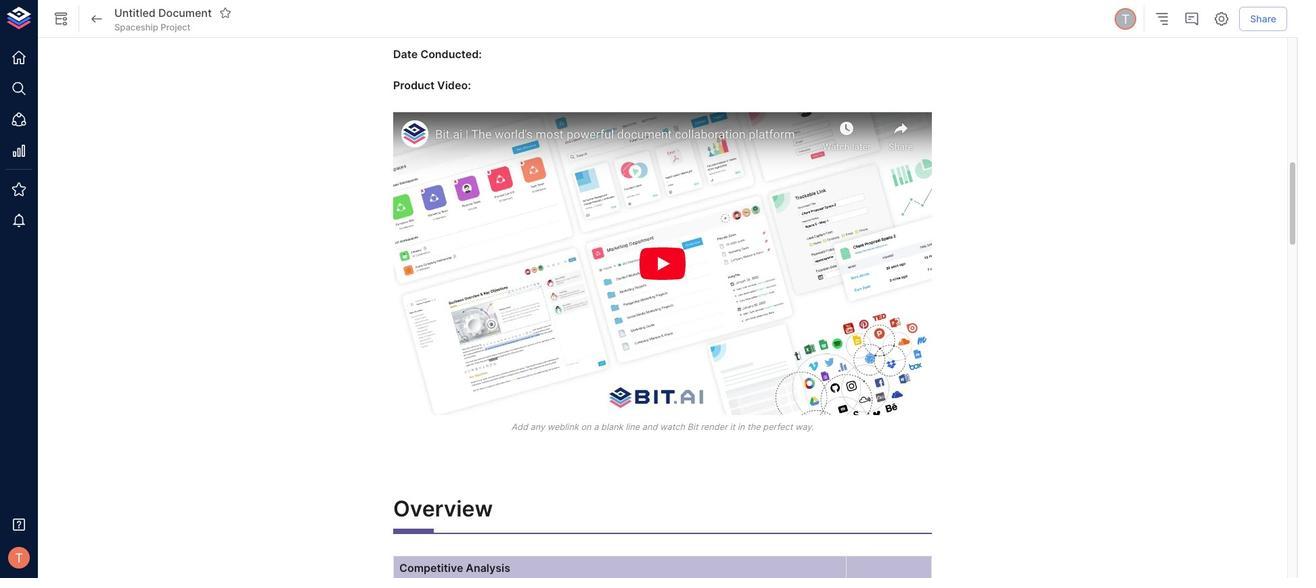 Task type: vqa. For each thing, say whether or not it's contained in the screenshot.
Remove Bookmark 'icon'
no



Task type: locate. For each thing, give the bounding box(es) containing it.
0 vertical spatial t
[[1122, 11, 1130, 26]]

and
[[642, 423, 657, 433]]

competitive analysis
[[399, 562, 510, 575]]

0 horizontal spatial t button
[[4, 543, 34, 573]]

conducted:
[[420, 47, 482, 61]]

render
[[701, 423, 727, 433]]

weblink
[[547, 423, 579, 433]]

spaceship
[[114, 22, 158, 32]]

perfect
[[763, 423, 793, 433]]

competitive
[[399, 562, 463, 575]]

0 vertical spatial t button
[[1113, 6, 1138, 32]]

add any weblink on a blank line and watch bit render it in the perfect way.
[[511, 423, 814, 433]]

document
[[158, 6, 212, 19]]

date
[[393, 47, 418, 61]]

t
[[1122, 11, 1130, 26], [15, 551, 23, 566]]

analysis
[[466, 562, 510, 575]]

1 horizontal spatial t button
[[1113, 6, 1138, 32]]

0 horizontal spatial t
[[15, 551, 23, 566]]

t button
[[1113, 6, 1138, 32], [4, 543, 34, 573]]

a
[[594, 423, 599, 433]]

show wiki image
[[53, 11, 69, 27]]

comments image
[[1184, 11, 1200, 27]]

on
[[581, 423, 591, 433]]

product video:
[[393, 79, 471, 92]]

table of contents image
[[1154, 11, 1170, 27]]

1 horizontal spatial t
[[1122, 11, 1130, 26]]



Task type: describe. For each thing, give the bounding box(es) containing it.
add
[[511, 423, 528, 433]]

video:
[[437, 79, 471, 92]]

1 vertical spatial t
[[15, 551, 23, 566]]

spaceship project link
[[114, 21, 190, 33]]

line
[[625, 423, 640, 433]]

project
[[161, 22, 190, 32]]

share
[[1250, 13, 1276, 24]]

it
[[730, 423, 735, 433]]

any
[[530, 423, 545, 433]]

1 vertical spatial t button
[[4, 543, 34, 573]]

untitled document
[[114, 6, 212, 19]]

untitled
[[114, 6, 156, 19]]

go back image
[[89, 11, 105, 27]]

blank
[[601, 423, 623, 433]]

way.
[[795, 423, 814, 433]]

watch
[[660, 423, 685, 433]]

spaceship project
[[114, 22, 190, 32]]

date conducted:
[[393, 47, 482, 61]]

overview
[[393, 496, 493, 522]]

share button
[[1239, 7, 1287, 31]]

favorite image
[[219, 7, 231, 19]]

the
[[747, 423, 760, 433]]

bit
[[687, 423, 698, 433]]

settings image
[[1214, 11, 1230, 27]]

product
[[393, 79, 435, 92]]

in
[[738, 423, 745, 433]]



